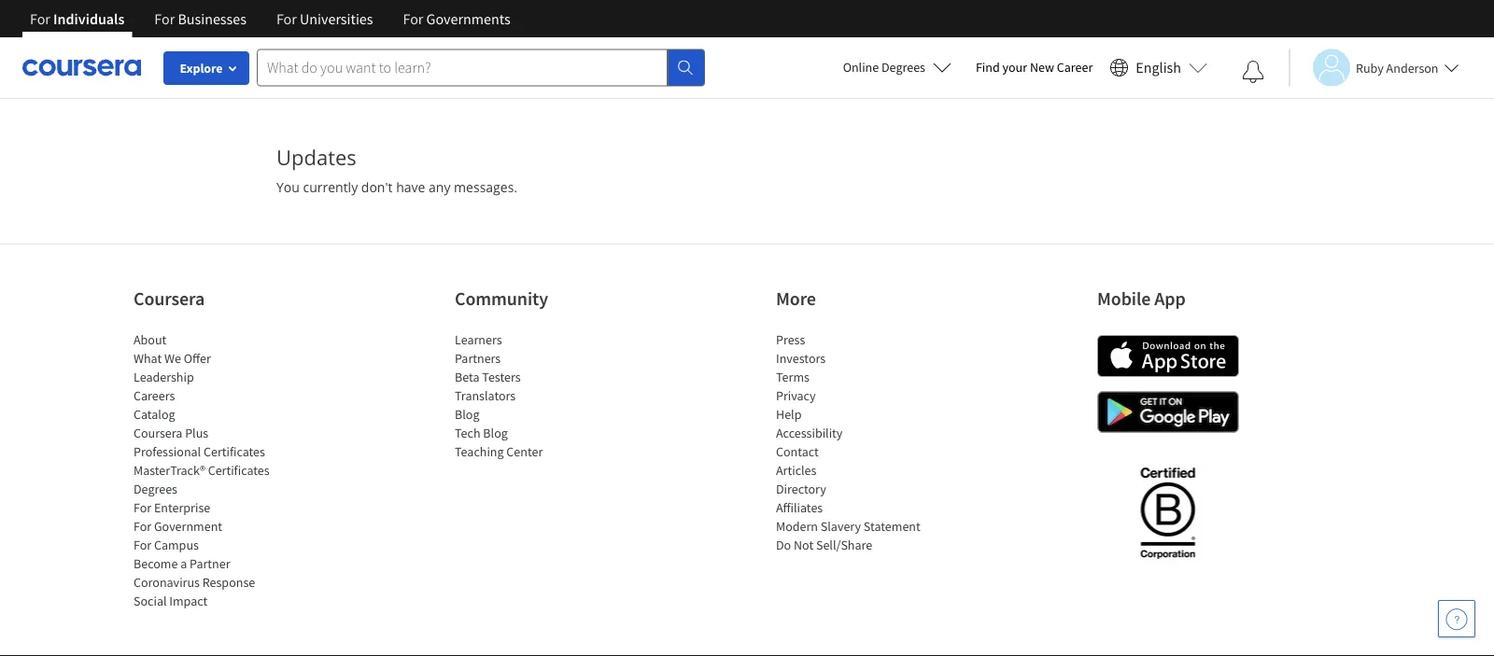 Task type: vqa. For each thing, say whether or not it's contained in the screenshot.
the Articles
yes



Task type: describe. For each thing, give the bounding box(es) containing it.
catalog link
[[134, 406, 175, 423]]

plus
[[185, 425, 208, 442]]

teaching center link
[[455, 444, 543, 460]]

anderson
[[1386, 59, 1439, 76]]

terms
[[776, 369, 810, 386]]

help link
[[776, 406, 802, 423]]

partners link
[[455, 350, 501, 367]]

list for coursera
[[134, 331, 292, 611]]

degrees inside dropdown button
[[882, 59, 925, 76]]

learners partners beta testers translators blog tech blog teaching center
[[455, 332, 543, 460]]

articles link
[[776, 462, 817, 479]]

for up for campus link
[[134, 518, 151, 535]]

banner navigation
[[15, 0, 525, 37]]

for left the businesses on the top of the page
[[154, 9, 175, 28]]

coronavirus response link
[[134, 574, 255, 591]]

partners
[[455, 350, 501, 367]]

social
[[134, 593, 167, 610]]

catalog
[[134, 406, 175, 423]]

you
[[276, 178, 300, 196]]

degrees link
[[134, 481, 177, 498]]

for governments
[[403, 9, 510, 28]]

for individuals
[[30, 9, 124, 28]]

slavery
[[821, 518, 861, 535]]

do not sell/share link
[[776, 537, 872, 554]]

modern slavery statement link
[[776, 518, 921, 535]]

response
[[202, 574, 255, 591]]

press link
[[776, 332, 805, 348]]

1 vertical spatial certificates
[[208, 462, 269, 479]]

investors
[[776, 350, 826, 367]]

accessibility link
[[776, 425, 843, 442]]

ruby
[[1356, 59, 1384, 76]]

professional
[[134, 444, 201, 460]]

What do you want to learn? text field
[[257, 49, 668, 86]]

for universities
[[276, 9, 373, 28]]

mastertrack®
[[134, 462, 205, 479]]

1 vertical spatial blog
[[483, 425, 508, 442]]

have
[[396, 178, 425, 196]]

enterprise
[[154, 500, 210, 516]]

affiliates
[[776, 500, 823, 516]]

coursera plus link
[[134, 425, 208, 442]]

statement
[[864, 518, 921, 535]]

ruby anderson button
[[1289, 49, 1459, 86]]

investors link
[[776, 350, 826, 367]]

terms link
[[776, 369, 810, 386]]

find your new career link
[[966, 56, 1102, 79]]

privacy
[[776, 388, 816, 404]]

contact
[[776, 444, 819, 460]]

partner
[[190, 556, 230, 572]]

mobile
[[1097, 287, 1151, 311]]

campus
[[154, 537, 199, 554]]

for enterprise link
[[134, 500, 210, 516]]

don't
[[361, 178, 393, 196]]

online degrees
[[843, 59, 925, 76]]

ruby anderson
[[1356, 59, 1439, 76]]

for government link
[[134, 518, 222, 535]]

updates you currently don't have any messages.
[[276, 143, 517, 196]]

any
[[429, 178, 451, 196]]

professional certificates link
[[134, 444, 265, 460]]

translators
[[455, 388, 516, 404]]

new
[[1030, 59, 1054, 76]]

find your new career
[[976, 59, 1093, 76]]

more
[[776, 287, 816, 311]]

leadership
[[134, 369, 194, 386]]

currently
[[303, 178, 358, 196]]

directory
[[776, 481, 826, 498]]

online
[[843, 59, 879, 76]]

testers
[[482, 369, 521, 386]]

modern
[[776, 518, 818, 535]]

coronavirus
[[134, 574, 200, 591]]

offer
[[184, 350, 211, 367]]

list for community
[[455, 331, 614, 461]]

about what we offer leadership careers catalog coursera plus professional certificates mastertrack® certificates degrees for enterprise for government for campus become a partner coronavirus response social impact
[[134, 332, 269, 610]]

career
[[1057, 59, 1093, 76]]

teaching
[[455, 444, 504, 460]]

degrees inside about what we offer leadership careers catalog coursera plus professional certificates mastertrack® certificates degrees for enterprise for government for campus become a partner coronavirus response social impact
[[134, 481, 177, 498]]

about link
[[134, 332, 167, 348]]

for left individuals in the left top of the page
[[30, 9, 50, 28]]

for up become
[[134, 537, 151, 554]]



Task type: locate. For each thing, give the bounding box(es) containing it.
0 vertical spatial blog
[[455, 406, 479, 423]]

explore button
[[163, 51, 249, 85]]

beta testers link
[[455, 369, 521, 386]]

None search field
[[257, 49, 705, 86]]

articles
[[776, 462, 817, 479]]

2 list from the left
[[455, 331, 614, 461]]

tech blog link
[[455, 425, 508, 442]]

degrees right the online
[[882, 59, 925, 76]]

about
[[134, 332, 167, 348]]

blog link
[[455, 406, 479, 423]]

coursera down the catalog "link" on the bottom left of page
[[134, 425, 182, 442]]

learners link
[[455, 332, 502, 348]]

1 horizontal spatial list
[[455, 331, 614, 461]]

for businesses
[[154, 9, 246, 28]]

coursera inside about what we offer leadership careers catalog coursera plus professional certificates mastertrack® certificates degrees for enterprise for government for campus become a partner coronavirus response social impact
[[134, 425, 182, 442]]

get it on google play image
[[1097, 391, 1239, 433]]

0 horizontal spatial blog
[[455, 406, 479, 423]]

press investors terms privacy help accessibility contact articles directory affiliates modern slavery statement do not sell/share
[[776, 332, 921, 554]]

1 list from the left
[[134, 331, 292, 611]]

businesses
[[178, 9, 246, 28]]

careers link
[[134, 388, 175, 404]]

community
[[455, 287, 548, 311]]

show notifications image
[[1242, 61, 1264, 83]]

careers
[[134, 388, 175, 404]]

for left governments
[[403, 9, 423, 28]]

certificates
[[204, 444, 265, 460], [208, 462, 269, 479]]

download on the app store image
[[1097, 335, 1239, 377]]

universities
[[300, 9, 373, 28]]

coursera image
[[22, 53, 141, 82]]

0 horizontal spatial list
[[134, 331, 292, 611]]

list
[[134, 331, 292, 611], [455, 331, 614, 461], [776, 331, 935, 555]]

do
[[776, 537, 791, 554]]

1 horizontal spatial blog
[[483, 425, 508, 442]]

help center image
[[1446, 608, 1468, 630]]

list for more
[[776, 331, 935, 555]]

degrees down mastertrack®
[[134, 481, 177, 498]]

1 coursera from the top
[[134, 287, 205, 311]]

directory link
[[776, 481, 826, 498]]

social impact link
[[134, 593, 208, 610]]

2 coursera from the top
[[134, 425, 182, 442]]

governments
[[426, 9, 510, 28]]

english
[[1136, 58, 1181, 77]]

contact link
[[776, 444, 819, 460]]

your
[[1003, 59, 1027, 76]]

logo of certified b corporation image
[[1129, 457, 1206, 569]]

privacy link
[[776, 388, 816, 404]]

affiliates link
[[776, 500, 823, 516]]

list containing about
[[134, 331, 292, 611]]

1 vertical spatial degrees
[[134, 481, 177, 498]]

tech
[[455, 425, 480, 442]]

certificates down professional certificates link
[[208, 462, 269, 479]]

certificates up mastertrack® certificates link
[[204, 444, 265, 460]]

0 vertical spatial certificates
[[204, 444, 265, 460]]

what
[[134, 350, 162, 367]]

3 list from the left
[[776, 331, 935, 555]]

0 vertical spatial degrees
[[882, 59, 925, 76]]

1 horizontal spatial degrees
[[882, 59, 925, 76]]

messages.
[[454, 178, 517, 196]]

for down degrees link
[[134, 500, 151, 516]]

for campus link
[[134, 537, 199, 554]]

what we offer link
[[134, 350, 211, 367]]

0 horizontal spatial degrees
[[134, 481, 177, 498]]

translators link
[[455, 388, 516, 404]]

for left universities
[[276, 9, 297, 28]]

coursera up about at the left of the page
[[134, 287, 205, 311]]

leadership link
[[134, 369, 194, 386]]

blog up teaching center link
[[483, 425, 508, 442]]

app
[[1154, 287, 1186, 311]]

2 horizontal spatial list
[[776, 331, 935, 555]]

beta
[[455, 369, 480, 386]]

help
[[776, 406, 802, 423]]

mobile app
[[1097, 287, 1186, 311]]

sell/share
[[816, 537, 872, 554]]

government
[[154, 518, 222, 535]]

blog up tech
[[455, 406, 479, 423]]

we
[[164, 350, 181, 367]]

list containing learners
[[455, 331, 614, 461]]

1 vertical spatial coursera
[[134, 425, 182, 442]]

center
[[506, 444, 543, 460]]

0 vertical spatial coursera
[[134, 287, 205, 311]]

mastertrack® certificates link
[[134, 462, 269, 479]]

learners
[[455, 332, 502, 348]]

english button
[[1102, 37, 1215, 98]]

find
[[976, 59, 1000, 76]]

accessibility
[[776, 425, 843, 442]]

explore
[[180, 60, 223, 77]]

coursera
[[134, 287, 205, 311], [134, 425, 182, 442]]

updates
[[276, 143, 357, 171]]

degrees
[[882, 59, 925, 76], [134, 481, 177, 498]]

list containing press
[[776, 331, 935, 555]]

individuals
[[53, 9, 124, 28]]

become a partner link
[[134, 556, 230, 572]]



